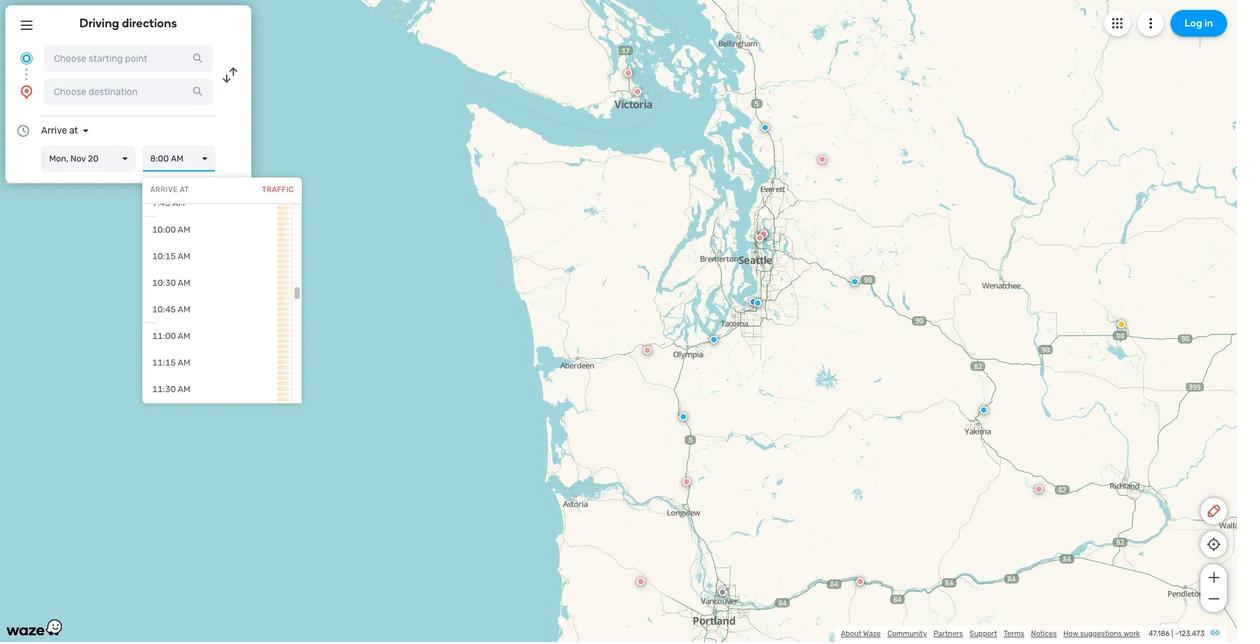 Task type: describe. For each thing, give the bounding box(es) containing it.
10:30 am option
[[142, 270, 292, 297]]

about waze community partners support terms notices how suggestions work
[[841, 630, 1140, 638]]

pencil image
[[1206, 503, 1222, 519]]

10:30 am
[[152, 278, 190, 288]]

how
[[1064, 630, 1079, 638]]

driving
[[80, 16, 119, 31]]

link image
[[1210, 628, 1221, 638]]

0 horizontal spatial arrive at
[[41, 125, 78, 136]]

notices
[[1031, 630, 1057, 638]]

11:30 am
[[152, 384, 190, 394]]

nov
[[71, 154, 86, 164]]

traffic
[[262, 186, 294, 194]]

|
[[1172, 630, 1174, 638]]

10:15 am
[[152, 251, 190, 261]]

am for 9:45 am
[[172, 198, 185, 208]]

support link
[[970, 630, 997, 638]]

mon, nov 20 list box
[[41, 146, 136, 172]]

Choose starting point text field
[[44, 45, 213, 72]]

about waze link
[[841, 630, 881, 638]]

0 horizontal spatial at
[[69, 125, 78, 136]]

0 vertical spatial arrive
[[41, 125, 67, 136]]

Choose destination text field
[[44, 78, 213, 105]]

driving directions
[[80, 16, 177, 31]]

10:45 am
[[152, 305, 190, 315]]

10:45
[[152, 305, 176, 315]]

11:45
[[152, 411, 176, 421]]

community
[[888, 630, 927, 638]]

11:15 am
[[152, 358, 190, 368]]

11:45 am option
[[142, 403, 292, 430]]

11:15
[[152, 358, 176, 368]]

current location image
[[19, 51, 35, 66]]

11:30
[[152, 384, 176, 394]]

10:45 am option
[[142, 297, 292, 323]]

how suggestions work link
[[1064, 630, 1140, 638]]

am for 11:15 am
[[178, 358, 190, 368]]

8:00 am
[[150, 154, 184, 164]]

am for 10:45 am
[[178, 305, 190, 315]]

about
[[841, 630, 862, 638]]

suggestions
[[1081, 630, 1122, 638]]

10:00 am option
[[142, 217, 292, 243]]

9:45
[[152, 198, 171, 208]]

9:45 am
[[152, 198, 185, 208]]

10:15
[[152, 251, 176, 261]]

11:00 am option
[[142, 323, 292, 350]]

terms
[[1004, 630, 1025, 638]]

10:00 am
[[152, 225, 190, 235]]

11:00 am
[[152, 331, 190, 341]]

11:30 am option
[[142, 376, 292, 403]]

1 horizontal spatial at
[[180, 186, 189, 194]]

am for 11:00 am
[[178, 331, 190, 341]]

police image
[[757, 106, 765, 114]]

10:30
[[152, 278, 176, 288]]

am for 11:45 am
[[178, 411, 190, 421]]

am for 8:00 am
[[171, 154, 184, 164]]

zoom in image
[[1206, 570, 1222, 586]]



Task type: vqa. For each thing, say whether or not it's contained in the screenshot.
'11:00 AM'
yes



Task type: locate. For each thing, give the bounding box(es) containing it.
123.473
[[1179, 630, 1205, 638]]

8:00 am list box
[[142, 146, 215, 172]]

partners
[[934, 630, 963, 638]]

10:00
[[152, 225, 176, 235]]

0 vertical spatial arrive at
[[41, 125, 78, 136]]

mon,
[[49, 154, 68, 164]]

am right 11:45
[[178, 411, 190, 421]]

waze
[[863, 630, 881, 638]]

am for 10:30 am
[[178, 278, 190, 288]]

work
[[1124, 630, 1140, 638]]

-
[[1175, 630, 1179, 638]]

support
[[970, 630, 997, 638]]

1 vertical spatial at
[[180, 186, 189, 194]]

clock image
[[15, 123, 31, 139]]

terms link
[[1004, 630, 1025, 638]]

1 vertical spatial road closed image
[[762, 225, 770, 233]]

11:45 am
[[152, 411, 190, 421]]

at up mon, nov 20
[[69, 125, 78, 136]]

am right 10:15
[[178, 251, 190, 261]]

at up 9:45 am
[[180, 186, 189, 194]]

0 horizontal spatial road closed image
[[642, 83, 650, 91]]

arrive
[[41, 125, 67, 136], [150, 186, 178, 194]]

community link
[[888, 630, 927, 638]]

am inside 'option'
[[178, 305, 190, 315]]

11:00
[[152, 331, 176, 341]]

at
[[69, 125, 78, 136], [180, 186, 189, 194]]

arrive at up the mon,
[[41, 125, 78, 136]]

0 horizontal spatial arrive
[[41, 125, 67, 136]]

1 horizontal spatial road closed image
[[714, 608, 722, 616]]

am inside list box
[[171, 154, 184, 164]]

police image
[[745, 294, 753, 302]]

am for 11:30 am
[[178, 384, 190, 394]]

location image
[[19, 84, 35, 100]]

9:45 am option
[[142, 190, 292, 217]]

zoom out image
[[1206, 591, 1222, 607]]

am inside option
[[172, 198, 185, 208]]

am for 10:00 am
[[178, 225, 190, 235]]

am right the '8:00' on the top left of page
[[171, 154, 184, 164]]

47.186
[[1149, 630, 1170, 638]]

am right 11:00
[[178, 331, 190, 341]]

1 horizontal spatial arrive
[[150, 186, 178, 194]]

8:00
[[150, 154, 169, 164]]

2 vertical spatial road closed image
[[714, 608, 722, 616]]

am inside "option"
[[178, 278, 190, 288]]

arrive up the mon,
[[41, 125, 67, 136]]

road closed image
[[624, 69, 632, 77], [757, 258, 765, 266], [684, 344, 692, 352], [557, 614, 565, 622]]

hazard image
[[603, 353, 611, 361]]

1 vertical spatial arrive
[[150, 186, 178, 194]]

road closed image
[[642, 83, 650, 91], [762, 225, 770, 233], [714, 608, 722, 616]]

arrive up 9:45
[[150, 186, 178, 194]]

am right 10:45
[[178, 305, 190, 315]]

am right 10:00
[[178, 225, 190, 235]]

47.186 | -123.473
[[1149, 630, 1205, 638]]

0 vertical spatial at
[[69, 125, 78, 136]]

10:15 am option
[[142, 243, 292, 270]]

mon, nov 20
[[49, 154, 99, 164]]

11:15 am option
[[142, 350, 292, 376]]

am right 10:30
[[178, 278, 190, 288]]

partners link
[[934, 630, 963, 638]]

20
[[88, 154, 99, 164]]

am
[[171, 154, 184, 164], [172, 198, 185, 208], [178, 225, 190, 235], [178, 251, 190, 261], [178, 278, 190, 288], [178, 305, 190, 315], [178, 331, 190, 341], [178, 358, 190, 368], [178, 384, 190, 394], [178, 411, 190, 421]]

arrive at
[[41, 125, 78, 136], [150, 186, 189, 194]]

2 horizontal spatial road closed image
[[762, 225, 770, 233]]

1 horizontal spatial arrive at
[[150, 186, 189, 194]]

arrive at up 9:45 am
[[150, 186, 189, 194]]

directions
[[122, 16, 177, 31]]

am right 11:15
[[178, 358, 190, 368]]

1 vertical spatial arrive at
[[150, 186, 189, 194]]

am right 11:30
[[178, 384, 190, 394]]

am for 10:15 am
[[178, 251, 190, 261]]

am right 9:45
[[172, 198, 185, 208]]

notices link
[[1031, 630, 1057, 638]]

0 vertical spatial road closed image
[[642, 83, 650, 91]]



